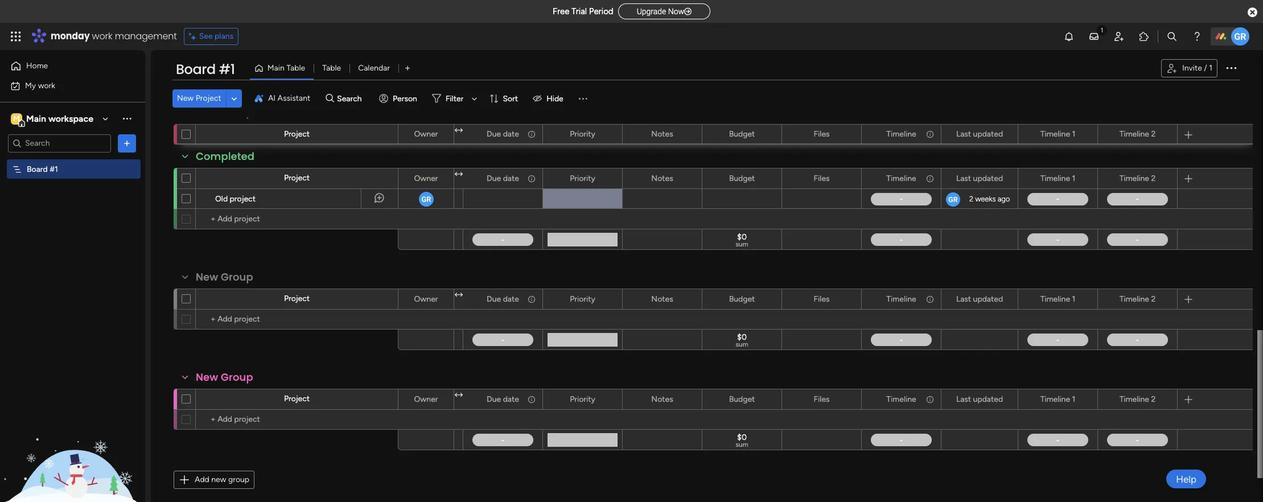Task type: locate. For each thing, give the bounding box(es) containing it.
budget
[[729, 129, 755, 139], [729, 173, 755, 183], [729, 294, 755, 304], [729, 394, 755, 404]]

ai assistant
[[268, 93, 311, 103]]

1 date from the top
[[503, 129, 519, 139]]

see plans
[[199, 31, 234, 41]]

last
[[957, 129, 971, 139], [957, 173, 971, 183], [957, 294, 971, 304], [957, 394, 971, 404]]

due date
[[487, 129, 519, 139], [487, 173, 519, 183], [487, 294, 519, 304], [487, 394, 519, 404]]

files
[[814, 129, 830, 139], [814, 173, 830, 183], [814, 294, 830, 304], [814, 394, 830, 404]]

1 last from the top
[[957, 129, 971, 139]]

$0 sum for 2nd + add project text box from the bottom
[[736, 333, 749, 348]]

work right my
[[38, 81, 55, 90]]

2 updated from the top
[[973, 173, 1003, 183]]

Owner field
[[411, 128, 441, 140], [411, 172, 441, 185], [411, 293, 441, 305], [411, 393, 441, 406]]

1 vertical spatial $0
[[737, 333, 747, 342]]

column information image
[[926, 130, 935, 139], [926, 174, 935, 183], [926, 295, 935, 304], [926, 395, 935, 404]]

Budget field
[[726, 128, 758, 140], [726, 172, 758, 185], [726, 293, 758, 305], [726, 393, 758, 406]]

3 + add project text field from the top
[[202, 413, 393, 426]]

2 date from the top
[[503, 173, 519, 183]]

1 vertical spatial v2 expand column image
[[455, 290, 463, 300]]

2 vertical spatial v2 expand column image
[[455, 391, 463, 400]]

4 timeline 2 field from the top
[[1117, 393, 1159, 406]]

0 vertical spatial board
[[176, 60, 216, 79]]

2 owner from the top
[[414, 173, 438, 183]]

0 vertical spatial $0 sum
[[736, 232, 749, 248]]

board up the new project
[[176, 60, 216, 79]]

last for 2nd last updated field from the bottom of the page
[[957, 294, 971, 304]]

option
[[0, 159, 145, 161]]

main inside button
[[267, 63, 285, 73]]

3 priority field from the top
[[567, 293, 598, 305]]

last updated for 2nd last updated field from the bottom of the page
[[957, 294, 1003, 304]]

2 due date field from the top
[[484, 172, 522, 185]]

4 owner from the top
[[414, 394, 438, 404]]

2 column information image from the top
[[527, 174, 536, 183]]

2 notes field from the top
[[649, 172, 676, 185]]

2 timeline 1 field from the top
[[1038, 172, 1079, 185]]

2 timeline field from the top
[[884, 172, 919, 185]]

1 vertical spatial $0 sum
[[736, 333, 749, 348]]

2 column information image from the top
[[926, 174, 935, 183]]

options image
[[438, 124, 446, 144], [925, 169, 933, 188], [1002, 169, 1010, 188], [438, 290, 446, 309], [1082, 290, 1090, 309], [1002, 390, 1010, 409], [1082, 390, 1090, 409]]

0 vertical spatial main
[[267, 63, 285, 73]]

1 vertical spatial group
[[221, 270, 253, 284]]

3 updated from the top
[[973, 294, 1003, 304]]

1 vertical spatial new group field
[[193, 370, 256, 385]]

/
[[1204, 63, 1208, 73]]

workspace image
[[11, 112, 22, 125]]

column information image for second 'due date' field
[[527, 174, 536, 183]]

New Group field
[[193, 270, 256, 285], [193, 370, 256, 385]]

v2 expand column image for new group
[[455, 290, 463, 300]]

table
[[287, 63, 305, 73], [322, 63, 341, 73]]

sum for 2nd + add project text box from the bottom
[[736, 340, 749, 348]]

1 for 3rd timeline 1 field from the top
[[1072, 294, 1076, 304]]

1
[[1209, 63, 1213, 73], [1072, 129, 1076, 139], [1072, 173, 1076, 183], [1072, 294, 1076, 304], [1072, 394, 1076, 404]]

column information image for fourth 'due date' field from the top of the page
[[527, 395, 536, 404]]

1 vertical spatial new group
[[196, 370, 253, 384]]

work
[[92, 30, 112, 43], [38, 81, 55, 90]]

main right workspace 'icon'
[[26, 113, 46, 124]]

2
[[1152, 129, 1156, 139], [1152, 173, 1156, 183], [970, 195, 974, 203], [1152, 294, 1156, 304], [1152, 394, 1156, 404]]

new for notes
[[196, 105, 218, 120]]

workspace
[[48, 113, 93, 124]]

#1 up angle down icon
[[219, 60, 235, 79]]

last for third last updated field from the bottom
[[957, 173, 971, 183]]

timeline 2 for 1st 'timeline 2' field
[[1120, 129, 1156, 139]]

0 vertical spatial new group
[[196, 270, 253, 284]]

updated for third last updated field from the bottom
[[973, 173, 1003, 183]]

board #1
[[176, 60, 235, 79], [27, 164, 58, 174]]

date
[[503, 129, 519, 139], [503, 173, 519, 183], [503, 294, 519, 304], [503, 394, 519, 404]]

3 group from the top
[[221, 370, 253, 384]]

3 timeline 2 from the top
[[1120, 294, 1156, 304]]

add new group button
[[174, 471, 255, 489]]

0 horizontal spatial #1
[[50, 164, 58, 174]]

0 horizontal spatial board #1
[[27, 164, 58, 174]]

1 horizontal spatial work
[[92, 30, 112, 43]]

ai assistant button
[[250, 89, 315, 108]]

2 horizontal spatial #1
[[256, 105, 269, 120]]

1 vertical spatial work
[[38, 81, 55, 90]]

#1 down "search in workspace" field at the left of the page
[[50, 164, 58, 174]]

1 group from the top
[[221, 105, 253, 120]]

2 budget field from the top
[[726, 172, 758, 185]]

Last updated field
[[954, 128, 1006, 140], [954, 172, 1006, 185], [954, 293, 1006, 305], [954, 393, 1006, 406]]

column information image for third 'due date' field from the top
[[527, 295, 536, 304]]

1 horizontal spatial table
[[322, 63, 341, 73]]

3 files from the top
[[814, 294, 830, 304]]

Notes field
[[649, 128, 676, 140], [649, 172, 676, 185], [649, 293, 676, 305], [649, 393, 676, 406]]

1 last updated from the top
[[957, 129, 1003, 139]]

weeks
[[976, 195, 996, 203]]

$0 sum for first + add project text box from the bottom
[[736, 433, 749, 449]]

board down "search in workspace" field at the left of the page
[[27, 164, 48, 174]]

group for due date
[[221, 370, 253, 384]]

sum
[[736, 240, 749, 248], [736, 340, 749, 348], [736, 441, 749, 449]]

4 timeline 1 field from the top
[[1038, 393, 1079, 406]]

1 column information image from the top
[[926, 130, 935, 139]]

Search field
[[334, 91, 368, 106]]

1 $0 sum from the top
[[736, 232, 749, 248]]

date for third 'due date' field from the top
[[503, 294, 519, 304]]

project for due date
[[284, 394, 310, 404]]

new group field for owner
[[193, 270, 256, 285]]

timeline 2
[[1120, 129, 1156, 139], [1120, 173, 1156, 183], [1120, 294, 1156, 304], [1120, 394, 1156, 404]]

updated for 1st last updated field from the top
[[973, 129, 1003, 139]]

#1
[[219, 60, 235, 79], [256, 105, 269, 120], [50, 164, 58, 174]]

+ Add project text field
[[202, 212, 393, 226], [202, 313, 393, 326], [202, 413, 393, 426]]

1 vertical spatial sum
[[736, 340, 749, 348]]

3 files field from the top
[[811, 293, 833, 305]]

1 vertical spatial board #1
[[27, 164, 58, 174]]

v2 search image
[[326, 92, 334, 105]]

1 horizontal spatial main
[[267, 63, 285, 73]]

2 weeks ago
[[970, 195, 1010, 203]]

board
[[176, 60, 216, 79], [27, 164, 48, 174]]

Timeline 2 field
[[1117, 128, 1159, 140], [1117, 172, 1159, 185], [1117, 293, 1159, 305], [1117, 393, 1159, 406]]

3 timeline field from the top
[[884, 293, 919, 305]]

new inside field
[[196, 105, 218, 120]]

new inside button
[[177, 93, 194, 103]]

2 group from the top
[[221, 270, 253, 284]]

0 vertical spatial work
[[92, 30, 112, 43]]

timeline 1
[[1041, 129, 1076, 139], [1041, 173, 1076, 183], [1041, 294, 1076, 304], [1041, 394, 1076, 404]]

last updated for third last updated field from the bottom
[[957, 173, 1003, 183]]

work right monday
[[92, 30, 112, 43]]

1 image
[[1097, 23, 1107, 36]]

date for second 'due date' field
[[503, 173, 519, 183]]

group inside field
[[221, 105, 253, 120]]

Due date field
[[484, 128, 522, 140], [484, 172, 522, 185], [484, 293, 522, 305], [484, 393, 522, 406]]

2 due date from the top
[[487, 173, 519, 183]]

Timeline field
[[884, 128, 919, 140], [884, 172, 919, 185], [884, 293, 919, 305], [884, 393, 919, 406]]

3 $0 from the top
[[737, 433, 747, 442]]

3 sum from the top
[[736, 441, 749, 449]]

old
[[215, 194, 228, 204]]

monday
[[51, 30, 90, 43]]

updated
[[973, 129, 1003, 139], [973, 173, 1003, 183], [973, 294, 1003, 304], [973, 394, 1003, 404]]

column information image for second timeline field from the bottom of the page
[[926, 295, 935, 304]]

4 notes from the top
[[652, 394, 673, 404]]

notes
[[652, 129, 673, 139], [652, 173, 673, 183], [652, 294, 673, 304], [652, 394, 673, 404]]

1 new group field from the top
[[193, 270, 256, 285]]

1 due date from the top
[[487, 129, 519, 139]]

2 vertical spatial + add project text field
[[202, 413, 393, 426]]

2 $0 sum from the top
[[736, 333, 749, 348]]

1 horizontal spatial board
[[176, 60, 216, 79]]

1 timeline 2 from the top
[[1120, 129, 1156, 139]]

project
[[196, 93, 221, 103], [284, 129, 310, 139], [284, 173, 310, 183], [284, 294, 310, 303], [284, 394, 310, 404]]

filter button
[[428, 89, 481, 108]]

help button
[[1167, 470, 1207, 489]]

greg robinson image
[[1232, 27, 1250, 46]]

now
[[668, 7, 684, 16]]

1 table from the left
[[287, 63, 305, 73]]

2 timeline 1 from the top
[[1041, 173, 1076, 183]]

updated for 2nd last updated field from the bottom of the page
[[973, 294, 1003, 304]]

owner
[[414, 129, 438, 139], [414, 173, 438, 183], [414, 294, 438, 304], [414, 394, 438, 404]]

$0
[[737, 232, 747, 242], [737, 333, 747, 342], [737, 433, 747, 442]]

due date for second 'due date' field
[[487, 173, 519, 183]]

board #1 down "search in workspace" field at the left of the page
[[27, 164, 58, 174]]

my
[[25, 81, 36, 90]]

Board #1 field
[[173, 60, 238, 79]]

$0 sum
[[736, 232, 749, 248], [736, 333, 749, 348], [736, 433, 749, 449]]

work inside button
[[38, 81, 55, 90]]

2 vertical spatial $0 sum
[[736, 433, 749, 449]]

v2 expand column image for completed
[[455, 170, 463, 179]]

lottie animation element
[[0, 387, 145, 502]]

upgrade now
[[637, 7, 684, 16]]

add new group
[[195, 475, 249, 485]]

4 due date from the top
[[487, 394, 519, 404]]

0 vertical spatial group
[[221, 105, 253, 120]]

1 timeline field from the top
[[884, 128, 919, 140]]

work for monday
[[92, 30, 112, 43]]

inbox image
[[1089, 31, 1100, 42]]

2 new group from the top
[[196, 370, 253, 384]]

4 last from the top
[[957, 394, 971, 404]]

0 vertical spatial #1
[[219, 60, 235, 79]]

trial
[[572, 6, 587, 17]]

1 horizontal spatial #1
[[219, 60, 235, 79]]

1 vertical spatial + add project text field
[[202, 313, 393, 326]]

invite / 1 button
[[1162, 59, 1218, 77]]

table up v2 search icon
[[322, 63, 341, 73]]

New Group #1 field
[[193, 105, 271, 120]]

column information image for 3rd timeline field from the bottom
[[926, 174, 935, 183]]

date for 4th 'due date' field from the bottom
[[503, 129, 519, 139]]

angle down image
[[231, 94, 237, 103]]

2 files field from the top
[[811, 172, 833, 185]]

board #1 list box
[[0, 157, 145, 333]]

2 last from the top
[[957, 173, 971, 183]]

options image
[[1225, 61, 1238, 74], [527, 124, 535, 144], [925, 124, 933, 144], [1002, 124, 1010, 144], [121, 138, 133, 149], [438, 169, 446, 188], [527, 169, 535, 188], [1082, 169, 1090, 188], [527, 290, 535, 309], [925, 290, 933, 309], [1002, 290, 1010, 309], [438, 390, 446, 409], [527, 390, 535, 409], [925, 390, 933, 409], [1162, 390, 1170, 409]]

main
[[267, 63, 285, 73], [26, 113, 46, 124]]

1 vertical spatial #1
[[256, 105, 269, 120]]

Priority field
[[567, 128, 598, 140], [567, 172, 598, 185], [567, 293, 598, 305], [567, 393, 598, 406]]

1 vertical spatial main
[[26, 113, 46, 124]]

new
[[177, 93, 194, 103], [196, 105, 218, 120], [196, 270, 218, 284], [196, 370, 218, 384]]

Timeline 1 field
[[1038, 128, 1079, 140], [1038, 172, 1079, 185], [1038, 293, 1079, 305], [1038, 393, 1079, 406]]

2 vertical spatial #1
[[50, 164, 58, 174]]

1 vertical spatial board
[[27, 164, 48, 174]]

0 horizontal spatial work
[[38, 81, 55, 90]]

1 horizontal spatial board #1
[[176, 60, 235, 79]]

main inside workspace selection element
[[26, 113, 46, 124]]

3 column information image from the top
[[527, 295, 536, 304]]

column information image
[[527, 130, 536, 139], [527, 174, 536, 183], [527, 295, 536, 304], [527, 395, 536, 404]]

filter
[[446, 94, 464, 103]]

new group #1
[[196, 105, 269, 120]]

project
[[230, 194, 256, 204]]

2 vertical spatial group
[[221, 370, 253, 384]]

last updated
[[957, 129, 1003, 139], [957, 173, 1003, 183], [957, 294, 1003, 304], [957, 394, 1003, 404]]

new group
[[196, 270, 253, 284], [196, 370, 253, 384]]

4 files from the top
[[814, 394, 830, 404]]

1 inside button
[[1209, 63, 1213, 73]]

0 vertical spatial $0
[[737, 232, 747, 242]]

1 new group from the top
[[196, 270, 253, 284]]

main up the 'ai'
[[267, 63, 285, 73]]

1 notes field from the top
[[649, 128, 676, 140]]

2 table from the left
[[322, 63, 341, 73]]

invite members image
[[1114, 31, 1125, 42]]

1 column information image from the top
[[527, 130, 536, 139]]

4 priority from the top
[[570, 394, 596, 404]]

1 timeline 2 field from the top
[[1117, 128, 1159, 140]]

timeline 2 for 1st 'timeline 2' field from the bottom of the page
[[1120, 394, 1156, 404]]

0 vertical spatial board #1
[[176, 60, 235, 79]]

group for owner
[[221, 270, 253, 284]]

2 new group field from the top
[[193, 370, 256, 385]]

due date for 4th 'due date' field from the bottom
[[487, 129, 519, 139]]

new for due date
[[196, 370, 218, 384]]

priority
[[570, 129, 596, 139], [570, 173, 596, 183], [570, 294, 596, 304], [570, 394, 596, 404]]

4 timeline 2 from the top
[[1120, 394, 1156, 404]]

new group for owner
[[196, 270, 253, 284]]

board #1 inside field
[[176, 60, 235, 79]]

timeline
[[887, 129, 917, 139], [1041, 129, 1070, 139], [1120, 129, 1150, 139], [887, 173, 917, 183], [1041, 173, 1070, 183], [1120, 173, 1150, 183], [887, 294, 917, 304], [1041, 294, 1070, 304], [1120, 294, 1150, 304], [887, 394, 917, 404], [1041, 394, 1070, 404], [1120, 394, 1150, 404]]

last updated for 1st last updated field from the top
[[957, 129, 1003, 139]]

3 column information image from the top
[[926, 295, 935, 304]]

0 horizontal spatial main
[[26, 113, 46, 124]]

2 v2 expand column image from the top
[[455, 290, 463, 300]]

4 column information image from the top
[[527, 395, 536, 404]]

table button
[[314, 59, 350, 77]]

table inside 'button'
[[322, 63, 341, 73]]

2 last updated from the top
[[957, 173, 1003, 183]]

0 horizontal spatial board
[[27, 164, 48, 174]]

invite
[[1183, 63, 1202, 73]]

0 vertical spatial + add project text field
[[202, 212, 393, 226]]

3 $0 sum from the top
[[736, 433, 749, 449]]

due
[[487, 129, 501, 139], [487, 173, 501, 183], [487, 294, 501, 304], [487, 394, 501, 404]]

3 due date from the top
[[487, 294, 519, 304]]

period
[[589, 6, 614, 17]]

1 files from the top
[[814, 129, 830, 139]]

Files field
[[811, 128, 833, 140], [811, 172, 833, 185], [811, 293, 833, 305], [811, 393, 833, 406]]

2 vertical spatial sum
[[736, 441, 749, 449]]

completed
[[196, 149, 255, 163]]

v2 expand column image
[[455, 170, 463, 179], [455, 290, 463, 300], [455, 391, 463, 400]]

0 vertical spatial new group field
[[193, 270, 256, 285]]

3 last from the top
[[957, 294, 971, 304]]

#1 down ai logo
[[256, 105, 269, 120]]

main workspace
[[26, 113, 93, 124]]

#1 inside board #1 list box
[[50, 164, 58, 174]]

2 budget from the top
[[729, 173, 755, 183]]

0 vertical spatial v2 expand column image
[[455, 170, 463, 179]]

3 priority from the top
[[570, 294, 596, 304]]

table up 'assistant'
[[287, 63, 305, 73]]

group
[[221, 105, 253, 120], [221, 270, 253, 284], [221, 370, 253, 384]]

1 timeline 1 from the top
[[1041, 129, 1076, 139]]

0 horizontal spatial table
[[287, 63, 305, 73]]

0 vertical spatial sum
[[736, 240, 749, 248]]

board #1 up the new project
[[176, 60, 235, 79]]

arrow down image
[[468, 92, 481, 105]]

2 vertical spatial $0
[[737, 433, 747, 442]]

4 budget field from the top
[[726, 393, 758, 406]]



Task type: vqa. For each thing, say whether or not it's contained in the screenshot.
users corresponding to All users
no



Task type: describe. For each thing, give the bounding box(es) containing it.
1 priority field from the top
[[567, 128, 598, 140]]

free trial period
[[553, 6, 614, 17]]

1 files field from the top
[[811, 128, 833, 140]]

timeline 2 for second 'timeline 2' field
[[1120, 173, 1156, 183]]

last updated for first last updated field from the bottom
[[957, 394, 1003, 404]]

2 last updated field from the top
[[954, 172, 1006, 185]]

Completed field
[[193, 149, 257, 164]]

1 for second timeline 1 field from the top
[[1072, 173, 1076, 183]]

4 last updated field from the top
[[954, 393, 1006, 406]]

2 + add project text field from the top
[[202, 313, 393, 326]]

new project button
[[173, 89, 226, 108]]

sum for first + add project text box from the bottom
[[736, 441, 749, 449]]

main table
[[267, 63, 305, 73]]

date for fourth 'due date' field from the top of the page
[[503, 394, 519, 404]]

hide button
[[528, 89, 570, 108]]

1 budget from the top
[[729, 129, 755, 139]]

v2 expand column image
[[455, 126, 463, 136]]

last for first last updated field from the bottom
[[957, 394, 971, 404]]

1 for fourth timeline 1 field from the bottom
[[1072, 129, 1076, 139]]

column information image for first timeline field
[[926, 130, 935, 139]]

3 last updated field from the top
[[954, 293, 1006, 305]]

plans
[[215, 31, 234, 41]]

new project
[[177, 93, 221, 103]]

see plans button
[[184, 28, 239, 45]]

main for main table
[[267, 63, 285, 73]]

lottie animation image
[[0, 387, 145, 502]]

home
[[26, 61, 48, 71]]

3 v2 expand column image from the top
[[455, 391, 463, 400]]

#1 inside new group #1 field
[[256, 105, 269, 120]]

person button
[[375, 89, 424, 108]]

3 owner from the top
[[414, 294, 438, 304]]

1 due from the top
[[487, 129, 501, 139]]

3 notes field from the top
[[649, 293, 676, 305]]

upgrade
[[637, 7, 666, 16]]

1 owner field from the top
[[411, 128, 441, 140]]

1 last updated field from the top
[[954, 128, 1006, 140]]

hide
[[547, 94, 564, 103]]

help
[[1176, 473, 1197, 485]]

2 due from the top
[[487, 173, 501, 183]]

add
[[195, 475, 209, 485]]

4 due date field from the top
[[484, 393, 522, 406]]

sort
[[503, 94, 518, 103]]

1 sum from the top
[[736, 240, 749, 248]]

due date for fourth 'due date' field from the top of the page
[[487, 394, 519, 404]]

calendar
[[358, 63, 390, 73]]

dapulse rightstroke image
[[684, 7, 692, 16]]

2 files from the top
[[814, 173, 830, 183]]

2 timeline 2 field from the top
[[1117, 172, 1159, 185]]

3 timeline 2 field from the top
[[1117, 293, 1159, 305]]

board inside list box
[[27, 164, 48, 174]]

4 notes field from the top
[[649, 393, 676, 406]]

3 timeline 1 field from the top
[[1038, 293, 1079, 305]]

4 files field from the top
[[811, 393, 833, 406]]

1 priority from the top
[[570, 129, 596, 139]]

notifications image
[[1064, 31, 1075, 42]]

workspace options image
[[121, 113, 133, 124]]

timeline 2 for second 'timeline 2' field from the bottom
[[1120, 294, 1156, 304]]

last for 1st last updated field from the top
[[957, 129, 971, 139]]

board inside field
[[176, 60, 216, 79]]

person
[[393, 94, 417, 103]]

4 due from the top
[[487, 394, 501, 404]]

invite / 1
[[1183, 63, 1213, 73]]

project for notes
[[284, 129, 310, 139]]

4 budget from the top
[[729, 394, 755, 404]]

Search in workspace field
[[24, 137, 95, 150]]

ai
[[268, 93, 276, 103]]

my work button
[[7, 77, 122, 95]]

work for my
[[38, 81, 55, 90]]

column information image for 4th 'due date' field from the bottom
[[527, 130, 536, 139]]

2 owner field from the top
[[411, 172, 441, 185]]

calendar button
[[350, 59, 399, 77]]

see
[[199, 31, 213, 41]]

2 priority from the top
[[570, 173, 596, 183]]

new for owner
[[196, 270, 218, 284]]

3 budget from the top
[[729, 294, 755, 304]]

4 owner field from the top
[[411, 393, 441, 406]]

column information image for fourth timeline field from the top
[[926, 395, 935, 404]]

group for notes
[[221, 105, 253, 120]]

search everything image
[[1167, 31, 1178, 42]]

3 timeline 1 from the top
[[1041, 294, 1076, 304]]

group
[[228, 475, 249, 485]]

#1 inside board #1 field
[[219, 60, 235, 79]]

monday work management
[[51, 30, 177, 43]]

help image
[[1192, 31, 1203, 42]]

select product image
[[10, 31, 22, 42]]

2 priority field from the top
[[567, 172, 598, 185]]

new group field for due date
[[193, 370, 256, 385]]

4 priority field from the top
[[567, 393, 598, 406]]

project for priority
[[284, 173, 310, 183]]

new group for due date
[[196, 370, 253, 384]]

1 due date field from the top
[[484, 128, 522, 140]]

apps image
[[1139, 31, 1150, 42]]

project for owner
[[284, 294, 310, 303]]

upgrade now link
[[618, 3, 711, 19]]

add view image
[[405, 64, 410, 73]]

main for main workspace
[[26, 113, 46, 124]]

management
[[115, 30, 177, 43]]

new
[[211, 475, 226, 485]]

menu image
[[577, 93, 589, 104]]

3 notes from the top
[[652, 294, 673, 304]]

1 for first timeline 1 field from the bottom of the page
[[1072, 394, 1076, 404]]

1 + add project text field from the top
[[202, 212, 393, 226]]

assistant
[[278, 93, 311, 103]]

due date for third 'due date' field from the top
[[487, 294, 519, 304]]

3 budget field from the top
[[726, 293, 758, 305]]

board #1 inside list box
[[27, 164, 58, 174]]

3 due date field from the top
[[484, 293, 522, 305]]

main table button
[[250, 59, 314, 77]]

2 notes from the top
[[652, 173, 673, 183]]

1 $0 from the top
[[737, 232, 747, 242]]

4 timeline 1 from the top
[[1041, 394, 1076, 404]]

4 timeline field from the top
[[884, 393, 919, 406]]

ai logo image
[[254, 94, 264, 103]]

home button
[[7, 57, 122, 75]]

free
[[553, 6, 570, 17]]

3 owner field from the top
[[411, 293, 441, 305]]

3 due from the top
[[487, 294, 501, 304]]

ago
[[998, 195, 1010, 203]]

1 timeline 1 field from the top
[[1038, 128, 1079, 140]]

table inside button
[[287, 63, 305, 73]]

sort button
[[485, 89, 525, 108]]

old project
[[215, 194, 256, 204]]

1 budget field from the top
[[726, 128, 758, 140]]

1 notes from the top
[[652, 129, 673, 139]]

updated for first last updated field from the bottom
[[973, 394, 1003, 404]]

dapulse close image
[[1248, 7, 1258, 18]]

project inside button
[[196, 93, 221, 103]]

2 $0 from the top
[[737, 333, 747, 342]]

my work
[[25, 81, 55, 90]]

m
[[13, 114, 20, 123]]

1 owner from the top
[[414, 129, 438, 139]]

workspace selection element
[[11, 112, 95, 127]]



